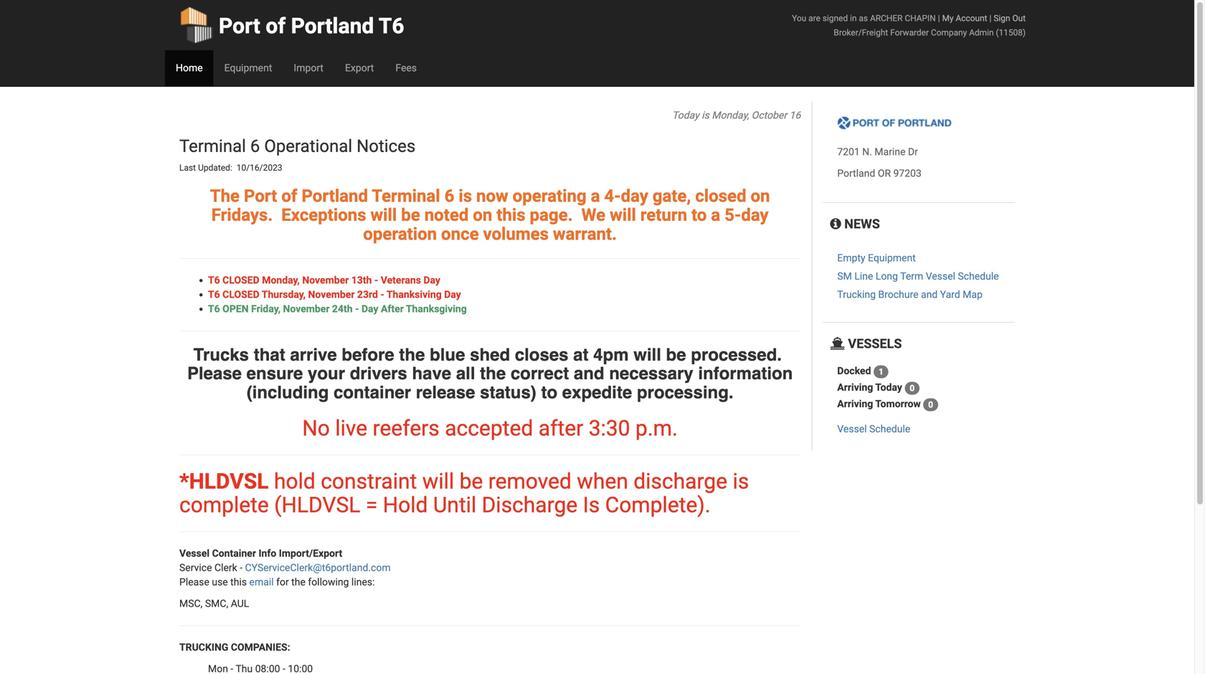Task type: locate. For each thing, give the bounding box(es) containing it.
0 vertical spatial equipment
[[224, 62, 272, 74]]

be up processing. on the right bottom of page
[[666, 345, 687, 365]]

t6 closed monday, november 13th - veterans day t6 closed thursday, november 23rd - thanksiving day t6 open friday, november 24th - day after thanksgiving
[[208, 274, 467, 315]]

equipment up long
[[868, 252, 916, 264]]

to
[[692, 205, 707, 225], [542, 383, 558, 403]]

2 vertical spatial portland
[[302, 186, 368, 206]]

3:30
[[589, 416, 631, 441]]

0 vertical spatial day
[[424, 274, 441, 286]]

port of portland t6 image
[[838, 116, 953, 130]]

0 vertical spatial terminal
[[179, 136, 246, 156]]

please down 'service'
[[179, 577, 210, 589]]

we
[[582, 205, 606, 225]]

1 horizontal spatial 6
[[445, 186, 455, 206]]

0 horizontal spatial day
[[621, 186, 649, 206]]

=
[[366, 493, 378, 518]]

a left "5-"
[[711, 205, 721, 225]]

day
[[424, 274, 441, 286], [444, 289, 461, 301], [362, 303, 379, 315]]

arriving down docked
[[838, 382, 874, 394]]

yard
[[941, 289, 961, 301]]

1 vertical spatial to
[[542, 383, 558, 403]]

0 horizontal spatial |
[[938, 13, 941, 23]]

1 horizontal spatial be
[[460, 469, 483, 495]]

0 vertical spatial port
[[219, 13, 260, 39]]

term
[[901, 271, 924, 282]]

and inside trucks that arrive before the blue shed closes at 4pm will be processed. please ensure your drivers have all the correct and necessary information (including container release status) to expedite processing.
[[574, 364, 605, 384]]

0 horizontal spatial and
[[574, 364, 605, 384]]

1 horizontal spatial to
[[692, 205, 707, 225]]

1 horizontal spatial this
[[497, 205, 526, 225]]

0 vertical spatial 6
[[250, 136, 260, 156]]

correct
[[511, 364, 569, 384]]

aul
[[231, 598, 249, 610]]

be down accepted
[[460, 469, 483, 495]]

13th
[[351, 274, 372, 286]]

0 horizontal spatial day
[[362, 303, 379, 315]]

| left my
[[938, 13, 941, 23]]

0 horizontal spatial vessel
[[179, 548, 210, 560]]

will right 4pm
[[634, 345, 662, 365]]

the right for
[[292, 577, 306, 589]]

portland down 7201
[[838, 167, 876, 179]]

0 horizontal spatial to
[[542, 383, 558, 403]]

vessel inside vessel container info import/export service clerk - cyserviceclerk@t6portland.com please use this email for the following lines:
[[179, 548, 210, 560]]

portland up import at the top
[[291, 13, 374, 39]]

portland inside the port of portland terminal 6 is now operating a 4-day gate, closed on fridays.  exceptions will be noted on this page.  we will return to a 5-day operation once volumes warrant.
[[302, 186, 368, 206]]

is right discharge
[[733, 469, 749, 495]]

1 vertical spatial terminal
[[372, 186, 440, 206]]

the right all
[[480, 364, 506, 384]]

0 horizontal spatial equipment
[[224, 62, 272, 74]]

of up equipment popup button
[[266, 13, 286, 39]]

1 horizontal spatial 0
[[929, 400, 934, 410]]

to right gate,
[[692, 205, 707, 225]]

on right "5-"
[[751, 186, 770, 206]]

operational
[[264, 136, 353, 156]]

monday, up thursday,
[[262, 274, 300, 286]]

and left yard
[[922, 289, 938, 301]]

1 vertical spatial this
[[231, 577, 247, 589]]

vessel up 'service'
[[179, 548, 210, 560]]

1 vertical spatial equipment
[[868, 252, 916, 264]]

1 vertical spatial vessel
[[838, 424, 867, 435]]

0 horizontal spatial 0
[[910, 384, 915, 394]]

2 vertical spatial be
[[460, 469, 483, 495]]

1 horizontal spatial today
[[876, 382, 903, 394]]

monday, left october
[[712, 109, 749, 121]]

*hldvsl
[[179, 469, 269, 495]]

clerk
[[215, 562, 237, 574]]

0 horizontal spatial be
[[401, 205, 420, 225]]

expedite
[[563, 383, 632, 403]]

hold
[[383, 493, 428, 518]]

schedule down tomorrow
[[870, 424, 911, 435]]

monday, inside t6 closed monday, november 13th - veterans day t6 closed thursday, november 23rd - thanksiving day t6 open friday, november 24th - day after thanksgiving
[[262, 274, 300, 286]]

97203
[[894, 167, 922, 179]]

0 horizontal spatial is
[[459, 186, 472, 206]]

(11508)
[[996, 28, 1026, 38]]

1 vertical spatial today
[[876, 382, 903, 394]]

0 vertical spatial monday,
[[712, 109, 749, 121]]

1 horizontal spatial equipment
[[868, 252, 916, 264]]

0 vertical spatial schedule
[[958, 271, 999, 282]]

once
[[441, 224, 479, 244]]

6 inside terminal 6 operational notices last updated:  10/16/2023
[[250, 136, 260, 156]]

1 horizontal spatial vessel
[[838, 424, 867, 435]]

will right we
[[610, 205, 636, 225]]

out
[[1013, 13, 1026, 23]]

1 vertical spatial port
[[244, 186, 277, 206]]

1 vertical spatial is
[[459, 186, 472, 206]]

0 vertical spatial and
[[922, 289, 938, 301]]

operation
[[363, 224, 437, 244]]

0 right tomorrow
[[929, 400, 934, 410]]

0 vertical spatial 0
[[910, 384, 915, 394]]

noted
[[425, 205, 469, 225]]

0 horizontal spatial today
[[673, 109, 700, 121]]

a left 4-
[[591, 186, 600, 206]]

arriving up vessel schedule link
[[838, 399, 874, 410]]

to up after
[[542, 383, 558, 403]]

1 horizontal spatial monday,
[[712, 109, 749, 121]]

1 vertical spatial please
[[179, 577, 210, 589]]

0 vertical spatial be
[[401, 205, 420, 225]]

portland down terminal 6 operational notices last updated:  10/16/2023
[[302, 186, 368, 206]]

before
[[342, 345, 395, 365]]

1 horizontal spatial and
[[922, 289, 938, 301]]

last
[[179, 163, 196, 173]]

vessel inside empty equipment sm line long term vessel schedule trucking brochure and yard map
[[926, 271, 956, 282]]

of inside the port of portland terminal 6 is now operating a 4-day gate, closed on fridays.  exceptions will be noted on this page.  we will return to a 5-day operation once volumes warrant.
[[282, 186, 297, 206]]

0 vertical spatial to
[[692, 205, 707, 225]]

broker/freight
[[834, 28, 889, 38]]

4pm
[[594, 345, 629, 365]]

0 horizontal spatial terminal
[[179, 136, 246, 156]]

2 horizontal spatial day
[[444, 289, 461, 301]]

will down reefers
[[423, 469, 454, 495]]

brochure
[[879, 289, 919, 301]]

0 vertical spatial november
[[302, 274, 349, 286]]

today
[[673, 109, 700, 121], [876, 382, 903, 394]]

to inside the port of portland terminal 6 is now operating a 4-day gate, closed on fridays.  exceptions will be noted on this page.  we will return to a 5-day operation once volumes warrant.
[[692, 205, 707, 225]]

email
[[249, 577, 274, 589]]

0 vertical spatial of
[[266, 13, 286, 39]]

1 closed from the top
[[223, 274, 260, 286]]

1 horizontal spatial is
[[702, 109, 710, 121]]

this right use
[[231, 577, 247, 589]]

export button
[[334, 50, 385, 86]]

of inside port of portland t6 link
[[266, 13, 286, 39]]

on
[[751, 186, 770, 206], [473, 205, 493, 225]]

0 vertical spatial portland
[[291, 13, 374, 39]]

2 horizontal spatial vessel
[[926, 271, 956, 282]]

0 vertical spatial please
[[187, 364, 242, 384]]

this right once
[[497, 205, 526, 225]]

0 vertical spatial arriving
[[838, 382, 874, 394]]

day up thanksgiving
[[444, 289, 461, 301]]

port up equipment popup button
[[219, 13, 260, 39]]

be left noted
[[401, 205, 420, 225]]

p.m.
[[636, 416, 678, 441]]

vessel down docked 1 arriving today 0 arriving tomorrow 0
[[838, 424, 867, 435]]

now
[[477, 186, 509, 206]]

1 vertical spatial be
[[666, 345, 687, 365]]

1 vertical spatial arriving
[[838, 399, 874, 410]]

all
[[456, 364, 475, 384]]

0
[[910, 384, 915, 394], [929, 400, 934, 410]]

you
[[792, 13, 807, 23]]

2 vertical spatial day
[[362, 303, 379, 315]]

will
[[371, 205, 397, 225], [610, 205, 636, 225], [634, 345, 662, 365], [423, 469, 454, 495]]

0 horizontal spatial the
[[292, 577, 306, 589]]

schedule
[[958, 271, 999, 282], [870, 424, 911, 435]]

terminal 6 operational notices last updated:  10/16/2023
[[179, 136, 420, 173]]

please left that
[[187, 364, 242, 384]]

terminal up last
[[179, 136, 246, 156]]

terminal inside terminal 6 operational notices last updated:  10/16/2023
[[179, 136, 246, 156]]

0 horizontal spatial this
[[231, 577, 247, 589]]

the left blue
[[399, 345, 425, 365]]

trucks that arrive before the blue shed closes at 4pm will be processed. please ensure your drivers have all the correct and necessary information (including container release status) to expedite processing.
[[187, 345, 793, 403]]

is left now
[[459, 186, 472, 206]]

monday,
[[712, 109, 749, 121], [262, 274, 300, 286]]

1 vertical spatial 6
[[445, 186, 455, 206]]

in
[[851, 13, 857, 23]]

live
[[335, 416, 368, 441]]

port
[[219, 13, 260, 39], [244, 186, 277, 206]]

6 up once
[[445, 186, 455, 206]]

|
[[938, 13, 941, 23], [990, 13, 992, 23]]

0 vertical spatial closed
[[223, 274, 260, 286]]

1
[[879, 367, 884, 377]]

- right clerk
[[240, 562, 243, 574]]

0 up tomorrow
[[910, 384, 915, 394]]

this
[[497, 205, 526, 225], [231, 577, 247, 589]]

1 horizontal spatial |
[[990, 13, 992, 23]]

equipment right home
[[224, 62, 272, 74]]

vessel up yard
[[926, 271, 956, 282]]

and
[[922, 289, 938, 301], [574, 364, 605, 384]]

container
[[334, 383, 411, 403]]

| left sign
[[990, 13, 992, 23]]

on right noted
[[473, 205, 493, 225]]

sm line long term vessel schedule link
[[838, 271, 999, 282]]

0 horizontal spatial schedule
[[870, 424, 911, 435]]

friday,
[[251, 303, 281, 315]]

terminal up operation
[[372, 186, 440, 206]]

closed
[[223, 274, 260, 286], [223, 289, 260, 301]]

2 horizontal spatial is
[[733, 469, 749, 495]]

my
[[943, 13, 954, 23]]

my account link
[[943, 13, 988, 23]]

2 horizontal spatial be
[[666, 345, 687, 365]]

day up thanksiving
[[424, 274, 441, 286]]

- right 13th
[[375, 274, 378, 286]]

ship image
[[831, 337, 845, 350]]

4-
[[605, 186, 621, 206]]

equipment
[[224, 62, 272, 74], [868, 252, 916, 264]]

of down 10/16/2023
[[282, 186, 297, 206]]

0 horizontal spatial 6
[[250, 136, 260, 156]]

map
[[963, 289, 983, 301]]

1 vertical spatial monday,
[[262, 274, 300, 286]]

0 vertical spatial is
[[702, 109, 710, 121]]

and right correct at left
[[574, 364, 605, 384]]

n.
[[863, 146, 873, 158]]

empty equipment sm line long term vessel schedule trucking brochure and yard map
[[838, 252, 999, 301]]

constraint
[[321, 469, 417, 495]]

2 vertical spatial vessel
[[179, 548, 210, 560]]

0 vertical spatial this
[[497, 205, 526, 225]]

will inside trucks that arrive before the blue shed closes at 4pm will be processed. please ensure your drivers have all the correct and necessary information (including container release status) to expedite processing.
[[634, 345, 662, 365]]

vessel schedule
[[838, 424, 911, 435]]

- right 24th
[[355, 303, 359, 315]]

1 vertical spatial of
[[282, 186, 297, 206]]

schedule up map
[[958, 271, 999, 282]]

is left october
[[702, 109, 710, 121]]

container
[[212, 548, 256, 560]]

be inside hold constraint will be removed when discharge is complete (hldvsl = hold until discharge is complete).
[[460, 469, 483, 495]]

account
[[956, 13, 988, 23]]

closed
[[696, 186, 747, 206]]

1 vertical spatial closed
[[223, 289, 260, 301]]

1 vertical spatial and
[[574, 364, 605, 384]]

0 vertical spatial vessel
[[926, 271, 956, 282]]

0 horizontal spatial monday,
[[262, 274, 300, 286]]

vessel
[[926, 271, 956, 282], [838, 424, 867, 435], [179, 548, 210, 560]]

port down 10/16/2023
[[244, 186, 277, 206]]

equipment button
[[214, 50, 283, 86]]

equipment inside empty equipment sm line long term vessel schedule trucking brochure and yard map
[[868, 252, 916, 264]]

6 up 10/16/2023
[[250, 136, 260, 156]]

1 vertical spatial day
[[444, 289, 461, 301]]

please
[[187, 364, 242, 384], [179, 577, 210, 589]]

november
[[302, 274, 349, 286], [308, 289, 355, 301], [283, 303, 330, 315]]

1 horizontal spatial schedule
[[958, 271, 999, 282]]

service
[[179, 562, 212, 574]]

1 horizontal spatial terminal
[[372, 186, 440, 206]]

portland inside port of portland t6 link
[[291, 13, 374, 39]]

port inside the port of portland terminal 6 is now operating a 4-day gate, closed on fridays.  exceptions will be noted on this page.  we will return to a 5-day operation once volumes warrant.
[[244, 186, 277, 206]]

docked 1 arriving today 0 arriving tomorrow 0
[[838, 366, 934, 410]]

day down 23rd
[[362, 303, 379, 315]]

2 closed from the top
[[223, 289, 260, 301]]

2 vertical spatial is
[[733, 469, 749, 495]]



Task type: describe. For each thing, give the bounding box(es) containing it.
1 horizontal spatial day
[[742, 205, 769, 225]]

for
[[276, 577, 289, 589]]

as
[[859, 13, 868, 23]]

processed.
[[691, 345, 782, 365]]

blue
[[430, 345, 465, 365]]

1 vertical spatial portland
[[838, 167, 876, 179]]

(hldvsl
[[274, 493, 361, 518]]

news
[[842, 217, 881, 232]]

release
[[416, 383, 475, 403]]

exceptions
[[282, 205, 366, 225]]

vessel schedule link
[[838, 424, 911, 435]]

import/export
[[279, 548, 342, 560]]

2 vertical spatial november
[[283, 303, 330, 315]]

this inside the port of portland terminal 6 is now operating a 4-day gate, closed on fridays.  exceptions will be noted on this page.  we will return to a 5-day operation once volumes warrant.
[[497, 205, 526, 225]]

processing.
[[637, 383, 734, 403]]

today inside docked 1 arriving today 0 arriving tomorrow 0
[[876, 382, 903, 394]]

1 arriving from the top
[[838, 382, 874, 394]]

equipment inside equipment popup button
[[224, 62, 272, 74]]

accepted
[[445, 416, 533, 441]]

companies:
[[231, 642, 290, 654]]

october
[[752, 109, 787, 121]]

1 vertical spatial 0
[[929, 400, 934, 410]]

home
[[176, 62, 203, 74]]

trucking brochure and yard map link
[[838, 289, 983, 301]]

empty equipment link
[[838, 252, 916, 264]]

lines:
[[352, 577, 375, 589]]

thursday,
[[262, 289, 306, 301]]

schedule inside empty equipment sm line long term vessel schedule trucking brochure and yard map
[[958, 271, 999, 282]]

10/16/2023
[[237, 163, 282, 173]]

warrant.
[[553, 224, 617, 244]]

monday, for closed
[[262, 274, 300, 286]]

cyserviceclerk@t6portland.com link
[[245, 562, 391, 574]]

forwarder
[[891, 28, 929, 38]]

email link
[[249, 577, 274, 589]]

6 inside the port of portland terminal 6 is now operating a 4-day gate, closed on fridays.  exceptions will be noted on this page.  we will return to a 5-day operation once volumes warrant.
[[445, 186, 455, 206]]

and inside empty equipment sm line long term vessel schedule trucking brochure and yard map
[[922, 289, 938, 301]]

2 horizontal spatial the
[[480, 364, 506, 384]]

the
[[210, 186, 240, 206]]

docked
[[838, 366, 872, 377]]

be inside the port of portland terminal 6 is now operating a 4-day gate, closed on fridays.  exceptions will be noted on this page.  we will return to a 5-day operation once volumes warrant.
[[401, 205, 420, 225]]

after
[[381, 303, 404, 315]]

will right exceptions
[[371, 205, 397, 225]]

1 vertical spatial november
[[308, 289, 355, 301]]

dr
[[909, 146, 919, 158]]

2 arriving from the top
[[838, 399, 874, 410]]

24th
[[332, 303, 353, 315]]

msc, smc, aul
[[179, 598, 249, 610]]

discharge
[[482, 493, 578, 518]]

(including
[[247, 383, 329, 403]]

chapin
[[905, 13, 936, 23]]

volumes
[[483, 224, 549, 244]]

vessel container info import/export service clerk - cyserviceclerk@t6portland.com please use this email for the following lines:
[[179, 548, 391, 589]]

vessel for vessel container info import/export service clerk - cyserviceclerk@t6portland.com please use this email for the following lines:
[[179, 548, 210, 560]]

be inside trucks that arrive before the blue shed closes at 4pm will be processed. please ensure your drivers have all the correct and necessary information (including container release status) to expedite processing.
[[666, 345, 687, 365]]

0 horizontal spatial a
[[591, 186, 600, 206]]

1 horizontal spatial the
[[399, 345, 425, 365]]

terminal inside the port of portland terminal 6 is now operating a 4-day gate, closed on fridays.  exceptions will be noted on this page.  we will return to a 5-day operation once volumes warrant.
[[372, 186, 440, 206]]

please inside vessel container info import/export service clerk - cyserviceclerk@t6portland.com please use this email for the following lines:
[[179, 577, 210, 589]]

information
[[699, 364, 793, 384]]

export
[[345, 62, 374, 74]]

hold
[[274, 469, 316, 495]]

admin
[[970, 28, 994, 38]]

complete).
[[606, 493, 711, 518]]

empty
[[838, 252, 866, 264]]

are
[[809, 13, 821, 23]]

discharge
[[634, 469, 728, 495]]

thanksgiving
[[406, 303, 467, 315]]

1 | from the left
[[938, 13, 941, 23]]

no
[[302, 416, 330, 441]]

smc,
[[205, 598, 228, 610]]

arrive
[[290, 345, 337, 365]]

1 horizontal spatial day
[[424, 274, 441, 286]]

drivers
[[350, 364, 408, 384]]

complete
[[179, 493, 269, 518]]

to inside trucks that arrive before the blue shed closes at 4pm will be processed. please ensure your drivers have all the correct and necessary information (including container release status) to expedite processing.
[[542, 383, 558, 403]]

company
[[931, 28, 968, 38]]

import button
[[283, 50, 334, 86]]

at
[[574, 345, 589, 365]]

1 horizontal spatial a
[[711, 205, 721, 225]]

16
[[790, 109, 801, 121]]

- right 23rd
[[381, 289, 385, 301]]

removed
[[489, 469, 572, 495]]

until
[[433, 493, 477, 518]]

sign out link
[[994, 13, 1026, 23]]

will inside hold constraint will be removed when discharge is complete (hldvsl = hold until discharge is complete).
[[423, 469, 454, 495]]

is inside hold constraint will be removed when discharge is complete (hldvsl = hold until discharge is complete).
[[733, 469, 749, 495]]

port of portland t6
[[219, 13, 405, 39]]

fees button
[[385, 50, 428, 86]]

- inside vessel container info import/export service clerk - cyserviceclerk@t6portland.com please use this email for the following lines:
[[240, 562, 243, 574]]

home button
[[165, 50, 214, 86]]

closes
[[515, 345, 569, 365]]

thanksiving
[[387, 289, 442, 301]]

this inside vessel container info import/export service clerk - cyserviceclerk@t6portland.com please use this email for the following lines:
[[231, 577, 247, 589]]

monday, for is
[[712, 109, 749, 121]]

7201 n. marine dr
[[838, 146, 919, 158]]

is inside the port of portland terminal 6 is now operating a 4-day gate, closed on fridays.  exceptions will be noted on this page.  we will return to a 5-day operation once volumes warrant.
[[459, 186, 472, 206]]

the port of portland terminal 6 is now operating a 4-day gate, closed on fridays.  exceptions will be noted on this page.  we will return to a 5-day operation once volumes warrant.
[[210, 186, 770, 244]]

1 horizontal spatial on
[[751, 186, 770, 206]]

archer
[[871, 13, 903, 23]]

vessel for vessel schedule
[[838, 424, 867, 435]]

info circle image
[[831, 217, 842, 230]]

open
[[223, 303, 249, 315]]

port of portland t6 link
[[179, 0, 405, 50]]

1 vertical spatial schedule
[[870, 424, 911, 435]]

5-
[[725, 205, 742, 225]]

the inside vessel container info import/export service clerk - cyserviceclerk@t6portland.com please use this email for the following lines:
[[292, 577, 306, 589]]

use
[[212, 577, 228, 589]]

operating
[[513, 186, 587, 206]]

please inside trucks that arrive before the blue shed closes at 4pm will be processed. please ensure your drivers have all the correct and necessary information (including container release status) to expedite processing.
[[187, 364, 242, 384]]

you are signed in as archer chapin | my account | sign out broker/freight forwarder company admin (11508)
[[792, 13, 1026, 38]]

that
[[254, 345, 285, 365]]

sm
[[838, 271, 853, 282]]

0 vertical spatial today
[[673, 109, 700, 121]]

trucking
[[838, 289, 876, 301]]

marine
[[875, 146, 906, 158]]

msc,
[[179, 598, 203, 610]]

cyserviceclerk@t6portland.com
[[245, 562, 391, 574]]

sign
[[994, 13, 1011, 23]]

2 | from the left
[[990, 13, 992, 23]]

your
[[308, 364, 345, 384]]

vessels
[[845, 336, 902, 352]]

following
[[308, 577, 349, 589]]

0 horizontal spatial on
[[473, 205, 493, 225]]



Task type: vqa. For each thing, say whether or not it's contained in the screenshot.
leftmost Day
yes



